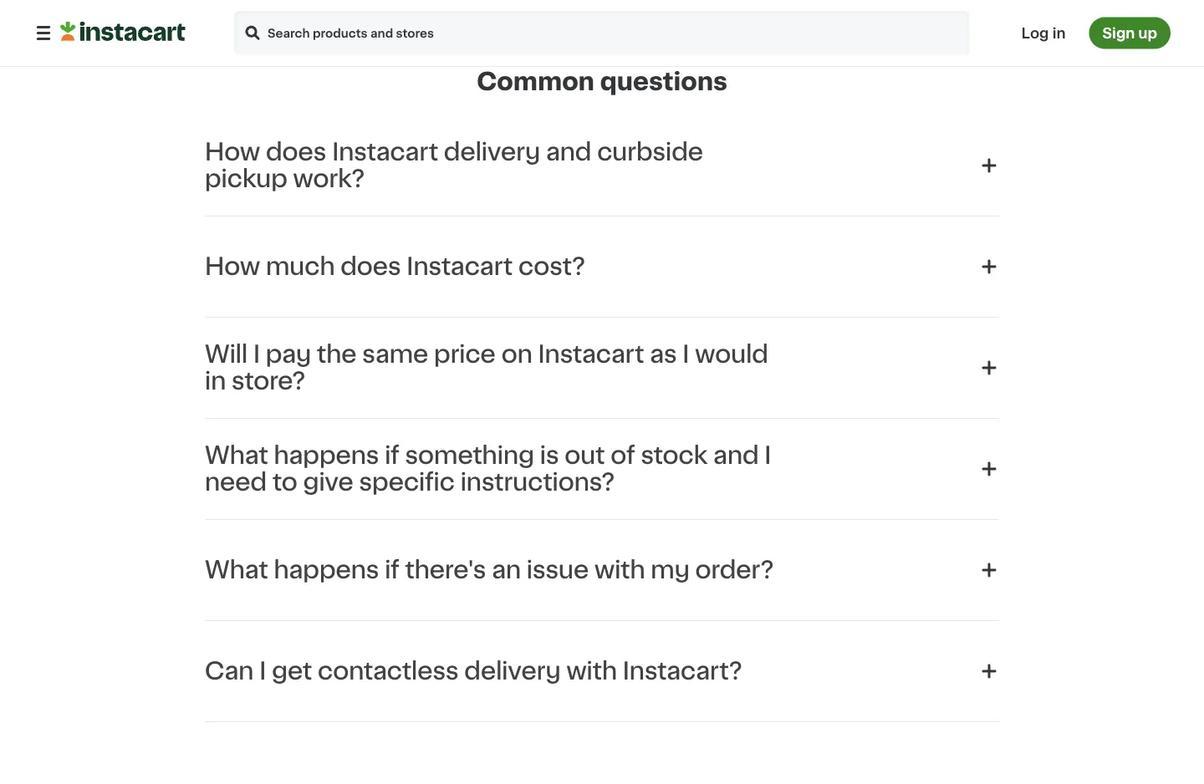 Task type: vqa. For each thing, say whether or not it's contained in the screenshot.
the topmost does
yes



Task type: describe. For each thing, give the bounding box(es) containing it.
instacart inside how does instacart delivery and curbside pickup work?
[[332, 140, 438, 163]]

what for what happens if there's an issue with my order?
[[205, 559, 268, 582]]

can
[[205, 660, 254, 683]]

delivery inside can i get contactless delivery with instacart? "dropdown button"
[[465, 660, 561, 683]]

how for how does instacart delivery and curbside pickup work?
[[205, 140, 260, 163]]

i inside can i get contactless delivery with instacart? "dropdown button"
[[259, 660, 266, 683]]

cost?
[[519, 255, 585, 278]]

specific
[[359, 471, 455, 494]]

how much does instacart cost? button
[[205, 237, 1000, 297]]

how does instacart delivery and curbside pickup work?
[[205, 140, 704, 190]]

sign up button
[[1090, 17, 1171, 49]]

something
[[405, 444, 535, 467]]

open main menu image
[[33, 23, 54, 43]]

will i pay the same price on instacart as i would in store? button
[[205, 338, 1000, 398]]

can i get contactless delivery with instacart?
[[205, 660, 742, 683]]

instacart?
[[623, 660, 742, 683]]

does inside how does instacart delivery and curbside pickup work?
[[266, 140, 327, 163]]

contactless
[[318, 660, 459, 683]]

to
[[273, 471, 298, 494]]

up
[[1139, 26, 1158, 40]]

my
[[651, 559, 690, 582]]

and inside what happens if something is out of stock and i need to give specific instructions?
[[714, 444, 759, 467]]

what for what happens if something is out of stock and i need to give specific instructions?
[[205, 444, 268, 467]]

work?
[[293, 167, 365, 190]]

in inside 'button'
[[1053, 26, 1066, 40]]

instacart inside will i pay the same price on instacart as i would in store?
[[538, 343, 644, 366]]

Search field
[[233, 10, 972, 56]]

in inside will i pay the same price on instacart as i would in store?
[[205, 370, 226, 393]]

what happens if there's an issue with my order? button
[[205, 540, 1000, 600]]

with inside dropdown button
[[595, 559, 645, 582]]

get
[[272, 660, 312, 683]]

what happens if something is out of stock and i need to give specific instructions? button
[[205, 439, 1000, 499]]

out
[[565, 444, 605, 467]]

same
[[362, 343, 429, 366]]

sign up
[[1103, 26, 1158, 40]]

would
[[695, 343, 769, 366]]

happens for there's
[[274, 559, 379, 582]]

common
[[477, 70, 595, 94]]

what happens if there's an issue with my order?
[[205, 559, 774, 582]]

much
[[266, 255, 335, 278]]

log
[[1022, 26, 1049, 40]]

instructions?
[[461, 471, 615, 494]]

will
[[205, 343, 248, 366]]

on
[[502, 343, 533, 366]]

price
[[434, 343, 496, 366]]



Task type: locate. For each thing, give the bounding box(es) containing it.
pay
[[266, 343, 311, 366]]

can i get contactless delivery with instacart? button
[[205, 641, 1000, 702]]

0 horizontal spatial in
[[205, 370, 226, 393]]

2 vertical spatial instacart
[[538, 343, 644, 366]]

as
[[650, 343, 677, 366]]

1 vertical spatial delivery
[[465, 660, 561, 683]]

what
[[205, 444, 268, 467], [205, 559, 268, 582]]

1 vertical spatial with
[[567, 660, 617, 683]]

how left much
[[205, 255, 260, 278]]

0 vertical spatial if
[[385, 444, 400, 467]]

pickup
[[205, 167, 288, 190]]

stock
[[641, 444, 708, 467]]

what happens if something is out of stock and i need to give specific instructions?
[[205, 444, 772, 494]]

how inside how does instacart delivery and curbside pickup work?
[[205, 140, 260, 163]]

1 vertical spatial in
[[205, 370, 226, 393]]

0 horizontal spatial and
[[546, 140, 592, 163]]

happens for something
[[274, 444, 379, 467]]

0 vertical spatial delivery
[[444, 140, 541, 163]]

i inside what happens if something is out of stock and i need to give specific instructions?
[[765, 444, 772, 467]]

if for there's
[[385, 559, 400, 582]]

of
[[611, 444, 635, 467]]

will i pay the same price on instacart as i would in store?
[[205, 343, 769, 393]]

1 horizontal spatial does
[[341, 255, 401, 278]]

how does instacart delivery and curbside pickup work? button
[[205, 135, 1000, 196]]

how for how much does instacart cost?
[[205, 255, 260, 278]]

with
[[595, 559, 645, 582], [567, 660, 617, 683]]

1 vertical spatial how
[[205, 255, 260, 278]]

2 how from the top
[[205, 255, 260, 278]]

1 if from the top
[[385, 444, 400, 467]]

sign
[[1103, 26, 1135, 40]]

what inside what happens if something is out of stock and i need to give specific instructions?
[[205, 444, 268, 467]]

does right much
[[341, 255, 401, 278]]

and inside how does instacart delivery and curbside pickup work?
[[546, 140, 592, 163]]

1 horizontal spatial and
[[714, 444, 759, 467]]

the
[[317, 343, 357, 366]]

in
[[1053, 26, 1066, 40], [205, 370, 226, 393]]

does up work? in the top of the page
[[266, 140, 327, 163]]

delivery
[[444, 140, 541, 163], [465, 660, 561, 683]]

if
[[385, 444, 400, 467], [385, 559, 400, 582]]

0 vertical spatial instacart
[[332, 140, 438, 163]]

instacart
[[332, 140, 438, 163], [407, 255, 513, 278], [538, 343, 644, 366]]

instacart home image
[[60, 21, 186, 41]]

in right log
[[1053, 26, 1066, 40]]

2 if from the top
[[385, 559, 400, 582]]

0 vertical spatial happens
[[274, 444, 379, 467]]

1 vertical spatial instacart
[[407, 255, 513, 278]]

with inside "dropdown button"
[[567, 660, 617, 683]]

store?
[[232, 370, 305, 393]]

1 vertical spatial happens
[[274, 559, 379, 582]]

i
[[253, 343, 260, 366], [683, 343, 690, 366], [765, 444, 772, 467], [259, 660, 266, 683]]

and right stock
[[714, 444, 759, 467]]

if inside what happens if something is out of stock and i need to give specific instructions?
[[385, 444, 400, 467]]

is
[[540, 444, 559, 467]]

2 happens from the top
[[274, 559, 379, 582]]

in down will
[[205, 370, 226, 393]]

0 vertical spatial with
[[595, 559, 645, 582]]

1 vertical spatial if
[[385, 559, 400, 582]]

questions
[[600, 70, 728, 94]]

0 vertical spatial what
[[205, 444, 268, 467]]

there's
[[405, 559, 486, 582]]

give
[[303, 471, 354, 494]]

and
[[546, 140, 592, 163], [714, 444, 759, 467]]

how up the pickup
[[205, 140, 260, 163]]

how
[[205, 140, 260, 163], [205, 255, 260, 278]]

log in button
[[1017, 17, 1071, 49]]

2 what from the top
[[205, 559, 268, 582]]

issue
[[527, 559, 589, 582]]

1 how from the top
[[205, 140, 260, 163]]

happens inside what happens if something is out of stock and i need to give specific instructions?
[[274, 444, 379, 467]]

if inside what happens if there's an issue with my order? dropdown button
[[385, 559, 400, 582]]

log in
[[1022, 26, 1066, 40]]

1 vertical spatial does
[[341, 255, 401, 278]]

0 vertical spatial and
[[546, 140, 592, 163]]

delivery inside how does instacart delivery and curbside pickup work?
[[444, 140, 541, 163]]

1 vertical spatial and
[[714, 444, 759, 467]]

curbside
[[597, 140, 704, 163]]

if up specific
[[385, 444, 400, 467]]

does
[[266, 140, 327, 163], [341, 255, 401, 278]]

happens
[[274, 444, 379, 467], [274, 559, 379, 582]]

1 what from the top
[[205, 444, 268, 467]]

0 vertical spatial does
[[266, 140, 327, 163]]

if left the 'there's'
[[385, 559, 400, 582]]

common questions
[[477, 70, 728, 94]]

None search field
[[233, 10, 972, 56]]

1 horizontal spatial in
[[1053, 26, 1066, 40]]

0 vertical spatial how
[[205, 140, 260, 163]]

0 vertical spatial in
[[1053, 26, 1066, 40]]

1 happens from the top
[[274, 444, 379, 467]]

how much does instacart cost?
[[205, 255, 585, 278]]

an
[[492, 559, 521, 582]]

0 horizontal spatial does
[[266, 140, 327, 163]]

order?
[[696, 559, 774, 582]]

1 vertical spatial what
[[205, 559, 268, 582]]

if for something
[[385, 444, 400, 467]]

need
[[205, 471, 267, 494]]

and down common
[[546, 140, 592, 163]]



